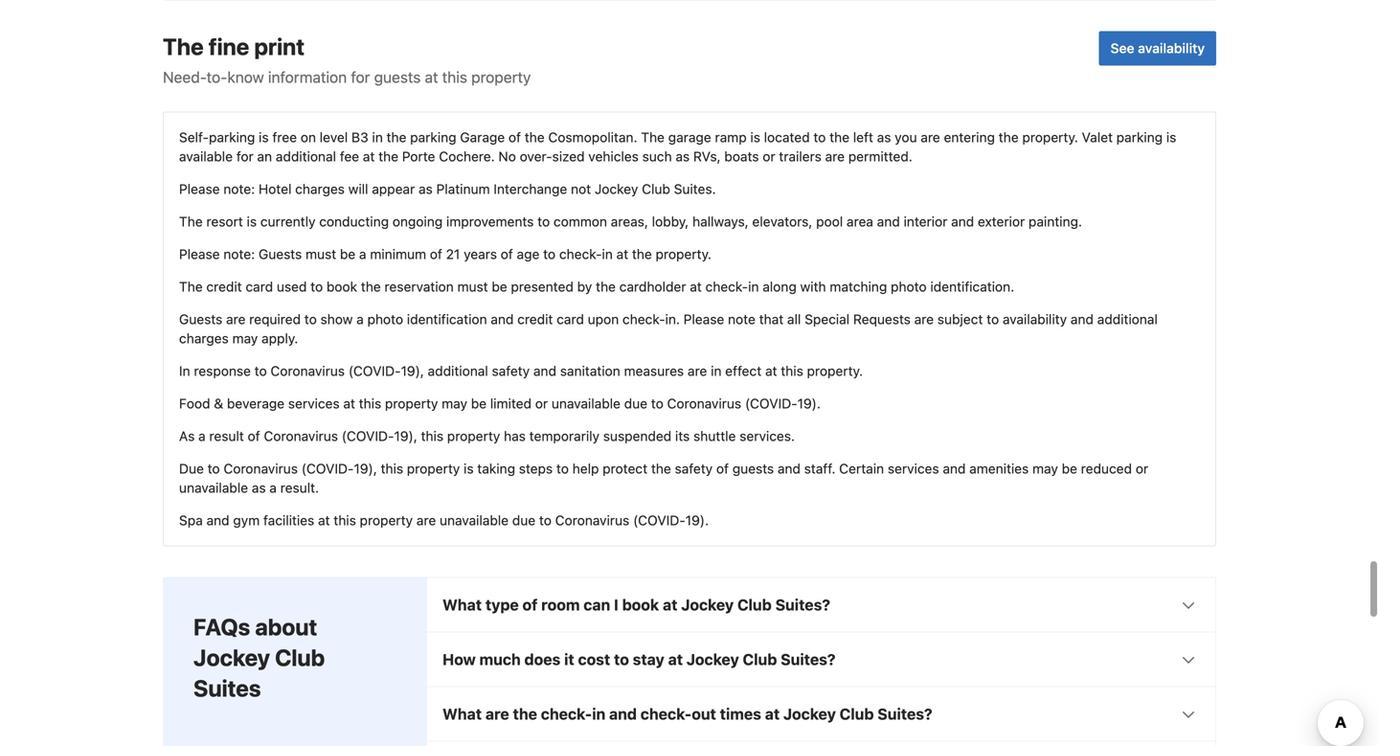 Task type: describe. For each thing, give the bounding box(es) containing it.
the inside self-parking is free on level b3 in the parking garage of the cosmopolitan. the garage ramp is located to the left as you are entering the property. valet parking is available for an additional fee at the porte cochere. no over-sized vehicles such as rvs, boats or trailers are permitted.
[[641, 129, 665, 145]]

at inside dropdown button
[[765, 705, 780, 723]]

b3
[[352, 129, 369, 145]]

3 parking from the left
[[1117, 129, 1163, 145]]

information
[[268, 68, 347, 86]]

at right 'facilities'
[[318, 512, 330, 528]]

note
[[728, 311, 756, 327]]

suites? for what type of room can i book at jockey club suites?
[[776, 596, 831, 614]]

to inside self-parking is free on level b3 in the parking garage of the cosmopolitan. the garage ramp is located to the left as you are entering the property. valet parking is available for an additional fee at the porte cochere. no over-sized vehicles such as rvs, boats or trailers are permitted.
[[814, 129, 826, 145]]

self-parking is free on level b3 in the parking garage of the cosmopolitan. the garage ramp is located to the left as you are entering the property. valet parking is available for an additional fee at the porte cochere. no over-sized vehicles such as rvs, boats or trailers are permitted.
[[179, 129, 1177, 164]]

cochere.
[[439, 148, 495, 164]]

suites.
[[674, 181, 716, 197]]

conducting
[[319, 214, 389, 229]]

as down garage
[[676, 148, 690, 164]]

1 horizontal spatial 19).
[[798, 396, 821, 411]]

additional inside self-parking is free on level b3 in the parking garage of the cosmopolitan. the garage ramp is located to the left as you are entering the property. valet parking is available for an additional fee at the porte cochere. no over-sized vehicles such as rvs, boats or trailers are permitted.
[[276, 148, 336, 164]]

the fine print need-to-know information for guests at this property
[[163, 33, 531, 86]]

sized
[[552, 148, 585, 164]]

to right subject
[[987, 311, 999, 327]]

see
[[1111, 40, 1135, 56]]

is up boats
[[751, 129, 761, 145]]

2 parking from the left
[[410, 129, 457, 145]]

the right entering
[[999, 129, 1019, 145]]

1 horizontal spatial guests
[[259, 246, 302, 262]]

pool
[[816, 214, 843, 229]]

to right due at bottom left
[[208, 461, 220, 477]]

photo inside guests are required to show a photo identification and credit card upon check-in. please note that all special requests are subject to availability and additional charges may apply.
[[367, 311, 403, 327]]

staff.
[[804, 461, 836, 477]]

resort
[[206, 214, 243, 229]]

0 vertical spatial due
[[624, 396, 648, 411]]

in.
[[665, 311, 680, 327]]

level
[[320, 129, 348, 145]]

does
[[525, 650, 561, 669]]

minimum
[[370, 246, 426, 262]]

guests inside due to coronavirus (covid-19), this property is taking steps to help protect the safety of guests and staff. certain services and amenities may be reduced or unavailable as a result.
[[733, 461, 774, 477]]

temporarily
[[529, 428, 600, 444]]

0 vertical spatial 19),
[[401, 363, 424, 379]]

the resort is currently conducting ongoing improvements to common areas, lobby, hallways, elevators, pool area and interior and exterior painting.
[[179, 214, 1082, 229]]

at inside 'dropdown button'
[[668, 650, 683, 669]]

help
[[573, 461, 599, 477]]

all
[[787, 311, 801, 327]]

stay
[[633, 650, 665, 669]]

measures
[[624, 363, 684, 379]]

1 vertical spatial property.
[[656, 246, 712, 262]]

note: for guests
[[224, 246, 255, 262]]

upon
[[588, 311, 619, 327]]

what for what type of room can i book at jockey club suites?
[[443, 596, 482, 614]]

over-
[[520, 148, 552, 164]]

times
[[720, 705, 762, 723]]

see availability
[[1111, 40, 1205, 56]]

for inside the 'the fine print need-to-know information for guests at this property'
[[351, 68, 370, 86]]

availability inside button
[[1138, 40, 1205, 56]]

club inside 'dropdown button'
[[743, 650, 777, 669]]

0 vertical spatial book
[[327, 279, 357, 295]]

as inside due to coronavirus (covid-19), this property is taking steps to help protect the safety of guests and staff. certain services and amenities may be reduced or unavailable as a result.
[[252, 480, 266, 496]]

at down areas,
[[617, 246, 629, 262]]

matching
[[830, 279, 887, 295]]

to down steps
[[539, 512, 552, 528]]

apply.
[[262, 330, 298, 346]]

club inside dropdown button
[[840, 705, 874, 723]]

check- down common
[[559, 246, 602, 262]]

protect
[[603, 461, 648, 477]]

is inside due to coronavirus (covid-19), this property is taking steps to help protect the safety of guests and staff. certain services and amenities may be reduced or unavailable as a result.
[[464, 461, 474, 477]]

19), inside due to coronavirus (covid-19), this property is taking steps to help protect the safety of guests and staff. certain services and amenities may be reduced or unavailable as a result.
[[354, 461, 377, 477]]

or inside due to coronavirus (covid-19), this property is taking steps to help protect the safety of guests and staff. certain services and amenities may be reduced or unavailable as a result.
[[1136, 461, 1149, 477]]

the left porte
[[379, 148, 399, 164]]

1 parking from the left
[[209, 129, 255, 145]]

may inside due to coronavirus (covid-19), this property is taking steps to help protect the safety of guests and staff. certain services and amenities may be reduced or unavailable as a result.
[[1033, 461, 1058, 477]]

hallways,
[[693, 214, 749, 229]]

with
[[800, 279, 826, 295]]

you
[[895, 129, 917, 145]]

hotel
[[259, 181, 292, 197]]

1 horizontal spatial may
[[442, 396, 467, 411]]

at right the cardholder
[[690, 279, 702, 295]]

0 vertical spatial must
[[306, 246, 336, 262]]

of inside self-parking is free on level b3 in the parking garage of the cosmopolitan. the garage ramp is located to the left as you are entering the property. valet parking is available for an additional fee at the porte cochere. no over-sized vehicles such as rvs, boats or trailers are permitted.
[[509, 129, 521, 145]]

required
[[249, 311, 301, 327]]

type
[[486, 596, 519, 614]]

appear
[[372, 181, 415, 197]]

along
[[763, 279, 797, 295]]

print
[[254, 33, 305, 60]]

to down measures
[[651, 396, 664, 411]]

property for is
[[407, 461, 460, 477]]

in left along
[[748, 279, 759, 295]]

to right age
[[543, 246, 556, 262]]

a right as
[[198, 428, 206, 444]]

gym
[[233, 512, 260, 528]]

facilities
[[263, 512, 314, 528]]

need-
[[163, 68, 207, 86]]

please note: hotel charges will appear as platinum interchange not jockey club suites.
[[179, 181, 716, 197]]

of inside dropdown button
[[523, 596, 538, 614]]

a down conducting
[[359, 246, 366, 262]]

(covid- inside due to coronavirus (covid-19), this property is taking steps to help protect the safety of guests and staff. certain services and amenities may be reduced or unavailable as a result.
[[302, 461, 354, 477]]

ramp
[[715, 129, 747, 145]]

jockey inside what are the check-in and check-out times at jockey club suites? dropdown button
[[784, 705, 836, 723]]

and inside dropdown button
[[609, 705, 637, 723]]

faqs about jockey club suites
[[194, 614, 325, 702]]

see availability button
[[1099, 31, 1217, 66]]

self-
[[179, 129, 209, 145]]

jockey inside faqs about jockey club suites
[[194, 644, 270, 671]]

porte
[[402, 148, 435, 164]]

will
[[348, 181, 368, 197]]

the up porte
[[387, 129, 407, 145]]

at inside self-parking is free on level b3 in the parking garage of the cosmopolitan. the garage ramp is located to the left as you are entering the property. valet parking is available for an additional fee at the porte cochere. no over-sized vehicles such as rvs, boats or trailers are permitted.
[[363, 148, 375, 164]]

by
[[577, 279, 592, 295]]

the up over-
[[525, 129, 545, 145]]

1 vertical spatial 19),
[[394, 428, 417, 444]]

an
[[257, 148, 272, 164]]

card inside guests are required to show a photo identification and credit card upon check-in. please note that all special requests are subject to availability and additional charges may apply.
[[557, 311, 584, 327]]

the credit card used to book the reservation must be presented by the cardholder at check-in along with matching photo identification.
[[179, 279, 1015, 295]]

how
[[443, 650, 476, 669]]

its
[[675, 428, 690, 444]]

in inside self-parking is free on level b3 in the parking garage of the cosmopolitan. the garage ramp is located to the left as you are entering the property. valet parking is available for an additional fee at the porte cochere. no over-sized vehicles such as rvs, boats or trailers are permitted.
[[372, 129, 383, 145]]

cardholder
[[620, 279, 686, 295]]

how much does it cost to stay at jockey club suites? button
[[427, 633, 1216, 686]]

guests inside the 'the fine print need-to-know information for guests at this property'
[[374, 68, 421, 86]]

as
[[179, 428, 195, 444]]

guests are required to show a photo identification and credit card upon check-in. please note that all special requests are subject to availability and additional charges may apply.
[[179, 311, 1158, 346]]

area
[[847, 214, 874, 229]]

interchange
[[494, 181, 567, 197]]

at down show
[[343, 396, 355, 411]]

beverage
[[227, 396, 285, 411]]

is up an
[[259, 129, 269, 145]]

can
[[584, 596, 610, 614]]

entering
[[944, 129, 995, 145]]

check- down the it
[[541, 705, 592, 723]]

to right used
[[311, 279, 323, 295]]

or inside self-parking is free on level b3 in the parking garage of the cosmopolitan. the garage ramp is located to the left as you are entering the property. valet parking is available for an additional fee at the porte cochere. no over-sized vehicles such as rvs, boats or trailers are permitted.
[[763, 148, 776, 164]]

that
[[759, 311, 784, 327]]

accordion control element
[[426, 577, 1217, 746]]

identification
[[407, 311, 487, 327]]

special
[[805, 311, 850, 327]]

subject
[[938, 311, 983, 327]]

suspended
[[603, 428, 672, 444]]

age
[[517, 246, 540, 262]]

lobby,
[[652, 214, 689, 229]]

in inside what are the check-in and check-out times at jockey club suites? dropdown button
[[592, 705, 606, 723]]

the inside dropdown button
[[513, 705, 537, 723]]

as right appear
[[419, 181, 433, 197]]

a inside guests are required to show a photo identification and credit card upon check-in. please note that all special requests are subject to availability and additional charges may apply.
[[357, 311, 364, 327]]

property. inside self-parking is free on level b3 in the parking garage of the cosmopolitan. the garage ramp is located to the left as you are entering the property. valet parking is available for an additional fee at the porte cochere. no over-sized vehicles such as rvs, boats or trailers are permitted.
[[1023, 129, 1079, 145]]

property inside the 'the fine print need-to-know information for guests at this property'
[[472, 68, 531, 86]]

club inside dropdown button
[[738, 596, 772, 614]]

check- inside guests are required to show a photo identification and credit card upon check-in. please note that all special requests are subject to availability and additional charges may apply.
[[623, 311, 665, 327]]

currently
[[260, 214, 316, 229]]

the for is
[[179, 214, 203, 229]]

trailers
[[779, 148, 822, 164]]

the left left
[[830, 129, 850, 145]]

boats
[[725, 148, 759, 164]]

to-
[[207, 68, 227, 86]]

be left 'limited'
[[471, 396, 487, 411]]

used
[[277, 279, 307, 295]]

jockey inside how much does it cost to stay at jockey club suites? 'dropdown button'
[[687, 650, 739, 669]]

garage
[[460, 129, 505, 145]]

elevators,
[[752, 214, 813, 229]]

it
[[564, 650, 575, 669]]

1 vertical spatial 19).
[[686, 512, 709, 528]]



Task type: locate. For each thing, give the bounding box(es) containing it.
what type of room can i book at jockey club suites? button
[[427, 578, 1216, 632]]

1 vertical spatial charges
[[179, 330, 229, 346]]

0 horizontal spatial guests
[[179, 311, 222, 327]]

unavailable down sanitation
[[552, 396, 621, 411]]

note:
[[224, 181, 255, 197], [224, 246, 255, 262]]

the
[[387, 129, 407, 145], [525, 129, 545, 145], [830, 129, 850, 145], [999, 129, 1019, 145], [379, 148, 399, 164], [632, 246, 652, 262], [361, 279, 381, 295], [596, 279, 616, 295], [651, 461, 671, 477], [513, 705, 537, 723]]

in left effect
[[711, 363, 722, 379]]

2 vertical spatial property.
[[807, 363, 863, 379]]

to up beverage on the bottom
[[255, 363, 267, 379]]

1 note: from the top
[[224, 181, 255, 197]]

safety
[[492, 363, 530, 379], [675, 461, 713, 477]]

at right fee
[[363, 148, 375, 164]]

availability down identification.
[[1003, 311, 1067, 327]]

coronavirus
[[271, 363, 345, 379], [667, 396, 742, 411], [264, 428, 338, 444], [224, 461, 298, 477], [555, 512, 630, 528]]

this inside due to coronavirus (covid-19), this property is taking steps to help protect the safety of guests and staff. certain services and amenities may be reduced or unavailable as a result.
[[381, 461, 403, 477]]

fine
[[209, 33, 249, 60]]

suites? inside dropdown button
[[878, 705, 933, 723]]

of left age
[[501, 246, 513, 262]]

club inside faqs about jockey club suites
[[275, 644, 325, 671]]

years
[[464, 246, 497, 262]]

the left resort
[[179, 214, 203, 229]]

0 vertical spatial services
[[288, 396, 340, 411]]

2 horizontal spatial property.
[[1023, 129, 1079, 145]]

of up the no
[[509, 129, 521, 145]]

no
[[499, 148, 516, 164]]

credit down presented at the left top of page
[[518, 311, 553, 327]]

1 vertical spatial please
[[179, 246, 220, 262]]

please for please note: guests must be a minimum of 21 years of age to check-in at the property.
[[179, 246, 220, 262]]

cosmopolitan.
[[548, 129, 638, 145]]

0 vertical spatial charges
[[295, 181, 345, 197]]

0 vertical spatial note:
[[224, 181, 255, 197]]

jockey
[[595, 181, 638, 197], [681, 596, 734, 614], [194, 644, 270, 671], [687, 650, 739, 669], [784, 705, 836, 723]]

must up used
[[306, 246, 336, 262]]

club down such
[[642, 181, 670, 197]]

19).
[[798, 396, 821, 411], [686, 512, 709, 528]]

parking up available
[[209, 129, 255, 145]]

1 vertical spatial for
[[236, 148, 254, 164]]

or right reduced
[[1136, 461, 1149, 477]]

1 vertical spatial guests
[[733, 461, 774, 477]]

0 horizontal spatial availability
[[1003, 311, 1067, 327]]

the
[[163, 33, 204, 60], [641, 129, 665, 145], [179, 214, 203, 229], [179, 279, 203, 295]]

as a result of coronavirus (covid-19), this property has temporarily suspended its shuttle services.
[[179, 428, 795, 444]]

0 vertical spatial photo
[[891, 279, 927, 295]]

please for please note: hotel charges will appear as platinum interchange not jockey club suites.
[[179, 181, 220, 197]]

0 vertical spatial may
[[232, 330, 258, 346]]

services right certain
[[888, 461, 939, 477]]

property. down lobby,
[[656, 246, 712, 262]]

book up show
[[327, 279, 357, 295]]

2 horizontal spatial additional
[[1098, 311, 1158, 327]]

the up the cardholder
[[632, 246, 652, 262]]

left
[[853, 129, 874, 145]]

property inside due to coronavirus (covid-19), this property is taking steps to help protect the safety of guests and staff. certain services and amenities may be reduced or unavailable as a result.
[[407, 461, 460, 477]]

to up "trailers"
[[814, 129, 826, 145]]

may right amenities
[[1033, 461, 1058, 477]]

please right in.
[[684, 311, 725, 327]]

for inside self-parking is free on level b3 in the parking garage of the cosmopolitan. the garage ramp is located to the left as you are entering the property. valet parking is available for an additional fee at the porte cochere. no over-sized vehicles such as rvs, boats or trailers are permitted.
[[236, 148, 254, 164]]

garage
[[668, 129, 711, 145]]

are inside dropdown button
[[486, 705, 509, 723]]

are
[[921, 129, 940, 145], [825, 148, 845, 164], [226, 311, 246, 327], [915, 311, 934, 327], [688, 363, 707, 379], [417, 512, 436, 528], [486, 705, 509, 723]]

must down years
[[457, 279, 488, 295]]

check- up note
[[706, 279, 748, 295]]

jockey down the vehicles
[[595, 181, 638, 197]]

0 horizontal spatial charges
[[179, 330, 229, 346]]

2 vertical spatial additional
[[428, 363, 488, 379]]

property. down special
[[807, 363, 863, 379]]

parking
[[209, 129, 255, 145], [410, 129, 457, 145], [1117, 129, 1163, 145]]

card left used
[[246, 279, 273, 295]]

note: for hotel
[[224, 181, 255, 197]]

the up in
[[179, 279, 203, 295]]

charges up response
[[179, 330, 229, 346]]

0 horizontal spatial property.
[[656, 246, 712, 262]]

1 vertical spatial services
[[888, 461, 939, 477]]

photo
[[891, 279, 927, 295], [367, 311, 403, 327]]

0 horizontal spatial 19).
[[686, 512, 709, 528]]

safety up 'limited'
[[492, 363, 530, 379]]

to left stay
[[614, 650, 629, 669]]

charges inside guests are required to show a photo identification and credit card upon check-in. please note that all special requests are subject to availability and additional charges may apply.
[[179, 330, 229, 346]]

jockey inside what type of room can i book at jockey club suites? dropdown button
[[681, 596, 734, 614]]

2 vertical spatial or
[[1136, 461, 1149, 477]]

presented
[[511, 279, 574, 295]]

at inside the 'the fine print need-to-know information for guests at this property'
[[425, 68, 438, 86]]

0 vertical spatial guests
[[374, 68, 421, 86]]

2 vertical spatial suites?
[[878, 705, 933, 723]]

is right resort
[[247, 214, 257, 229]]

0 vertical spatial credit
[[206, 279, 242, 295]]

0 vertical spatial card
[[246, 279, 273, 295]]

the down minimum
[[361, 279, 381, 295]]

due
[[624, 396, 648, 411], [512, 512, 536, 528]]

1 horizontal spatial or
[[763, 148, 776, 164]]

the down 'does' at bottom left
[[513, 705, 537, 723]]

1 vertical spatial book
[[622, 596, 659, 614]]

of right 'type'
[[523, 596, 538, 614]]

services inside due to coronavirus (covid-19), this property is taking steps to help protect the safety of guests and staff. certain services and amenities may be reduced or unavailable as a result.
[[888, 461, 939, 477]]

areas,
[[611, 214, 648, 229]]

jockey up out
[[687, 650, 739, 669]]

0 horizontal spatial or
[[535, 396, 548, 411]]

identification.
[[931, 279, 1015, 295]]

be left reduced
[[1062, 461, 1078, 477]]

parking up porte
[[410, 129, 457, 145]]

additional
[[276, 148, 336, 164], [1098, 311, 1158, 327], [428, 363, 488, 379]]

1 vertical spatial or
[[535, 396, 548, 411]]

note: down resort
[[224, 246, 255, 262]]

such
[[642, 148, 672, 164]]

0 vertical spatial unavailable
[[552, 396, 621, 411]]

1 vertical spatial may
[[442, 396, 467, 411]]

or right 'limited'
[[535, 396, 548, 411]]

0 horizontal spatial book
[[327, 279, 357, 295]]

what inside dropdown button
[[443, 705, 482, 723]]

limited
[[490, 396, 532, 411]]

about
[[255, 614, 317, 640]]

free
[[272, 129, 297, 145]]

the inside due to coronavirus (covid-19), this property is taking steps to help protect the safety of guests and staff. certain services and amenities may be reduced or unavailable as a result.
[[651, 461, 671, 477]]

additional inside guests are required to show a photo identification and credit card upon check-in. please note that all special requests are subject to availability and additional charges may apply.
[[1098, 311, 1158, 327]]

1 vertical spatial what
[[443, 705, 482, 723]]

valet
[[1082, 129, 1113, 145]]

0 horizontal spatial may
[[232, 330, 258, 346]]

to left help
[[557, 461, 569, 477]]

food & beverage services at this property may be limited or unavailable due to coronavirus (covid-19).
[[179, 396, 821, 411]]

the up need-
[[163, 33, 204, 60]]

to left show
[[304, 311, 317, 327]]

be
[[340, 246, 356, 262], [492, 279, 507, 295], [471, 396, 487, 411], [1062, 461, 1078, 477]]

0 horizontal spatial safety
[[492, 363, 530, 379]]

for right information
[[351, 68, 370, 86]]

0 vertical spatial for
[[351, 68, 370, 86]]

shuttle
[[694, 428, 736, 444]]

club up "times"
[[743, 650, 777, 669]]

vehicles
[[589, 148, 639, 164]]

book right i
[[622, 596, 659, 614]]

1 vertical spatial card
[[557, 311, 584, 327]]

2 horizontal spatial parking
[[1117, 129, 1163, 145]]

credit inside guests are required to show a photo identification and credit card upon check-in. please note that all special requests are subject to availability and additional charges may apply.
[[518, 311, 553, 327]]

0 horizontal spatial parking
[[209, 129, 255, 145]]

1 vertical spatial photo
[[367, 311, 403, 327]]

club down about
[[275, 644, 325, 671]]

guests inside guests are required to show a photo identification and credit card upon check-in. please note that all special requests are subject to availability and additional charges may apply.
[[179, 311, 222, 327]]

coronavirus inside due to coronavirus (covid-19), this property is taking steps to help protect the safety of guests and staff. certain services and amenities may be reduced or unavailable as a result.
[[224, 461, 298, 477]]

response
[[194, 363, 251, 379]]

0 vertical spatial guests
[[259, 246, 302, 262]]

suites? inside dropdown button
[[776, 596, 831, 614]]

2 vertical spatial please
[[684, 311, 725, 327]]

1 what from the top
[[443, 596, 482, 614]]

1 horizontal spatial charges
[[295, 181, 345, 197]]

guests down services.
[[733, 461, 774, 477]]

due
[[179, 461, 204, 477]]

1 vertical spatial due
[[512, 512, 536, 528]]

0 vertical spatial additional
[[276, 148, 336, 164]]

sanitation
[[560, 363, 621, 379]]

a
[[359, 246, 366, 262], [357, 311, 364, 327], [198, 428, 206, 444], [270, 480, 277, 496]]

may up as a result of coronavirus (covid-19), this property has temporarily suspended its shuttle services. at the bottom of page
[[442, 396, 467, 411]]

availability right see
[[1138, 40, 1205, 56]]

1 horizontal spatial availability
[[1138, 40, 1205, 56]]

0 horizontal spatial must
[[306, 246, 336, 262]]

spa and gym facilities at this property are unavailable due to coronavirus (covid-19).
[[179, 512, 709, 528]]

of inside due to coronavirus (covid-19), this property is taking steps to help protect the safety of guests and staff. certain services and amenities may be reduced or unavailable as a result.
[[717, 461, 729, 477]]

2 note: from the top
[[224, 246, 255, 262]]

taking
[[477, 461, 515, 477]]

what are the check-in and check-out times at jockey club suites? button
[[427, 687, 1216, 741]]

unavailable inside due to coronavirus (covid-19), this property is taking steps to help protect the safety of guests and staff. certain services and amenities may be reduced or unavailable as a result.
[[179, 480, 248, 496]]

1 horizontal spatial property.
[[807, 363, 863, 379]]

please inside guests are required to show a photo identification and credit card upon check-in. please note that all special requests are subject to availability and additional charges may apply.
[[684, 311, 725, 327]]

1 horizontal spatial additional
[[428, 363, 488, 379]]

guests up in
[[179, 311, 222, 327]]

2 vertical spatial unavailable
[[440, 512, 509, 528]]

safety inside due to coronavirus (covid-19), this property is taking steps to help protect the safety of guests and staff. certain services and amenities may be reduced or unavailable as a result.
[[675, 461, 713, 477]]

card
[[246, 279, 273, 295], [557, 311, 584, 327]]

1 horizontal spatial photo
[[891, 279, 927, 295]]

is right valet
[[1167, 129, 1177, 145]]

0 horizontal spatial credit
[[206, 279, 242, 295]]

what are the check-in and check-out times at jockey club suites?
[[443, 705, 933, 723]]

2 vertical spatial may
[[1033, 461, 1058, 477]]

guests
[[259, 246, 302, 262], [179, 311, 222, 327]]

note: up resort
[[224, 181, 255, 197]]

of down shuttle
[[717, 461, 729, 477]]

1 horizontal spatial due
[[624, 396, 648, 411]]

1 horizontal spatial guests
[[733, 461, 774, 477]]

at right stay
[[668, 650, 683, 669]]

charges left will at left
[[295, 181, 345, 197]]

0 vertical spatial safety
[[492, 363, 530, 379]]

spa
[[179, 512, 203, 528]]

unavailable
[[552, 396, 621, 411], [179, 480, 248, 496], [440, 512, 509, 528]]

2 what from the top
[[443, 705, 482, 723]]

this
[[442, 68, 467, 86], [781, 363, 804, 379], [359, 396, 381, 411], [421, 428, 444, 444], [381, 461, 403, 477], [334, 512, 356, 528]]

0 vertical spatial availability
[[1138, 40, 1205, 56]]

effect
[[725, 363, 762, 379]]

common
[[554, 214, 607, 229]]

the for print
[[163, 33, 204, 60]]

this inside the 'the fine print need-to-know information for guests at this property'
[[442, 68, 467, 86]]

0 horizontal spatial services
[[288, 396, 340, 411]]

what left 'type'
[[443, 596, 482, 614]]

in up the credit card used to book the reservation must be presented by the cardholder at check-in along with matching photo identification.
[[602, 246, 613, 262]]

to
[[814, 129, 826, 145], [538, 214, 550, 229], [543, 246, 556, 262], [311, 279, 323, 295], [304, 311, 317, 327], [987, 311, 999, 327], [255, 363, 267, 379], [651, 396, 664, 411], [208, 461, 220, 477], [557, 461, 569, 477], [539, 512, 552, 528], [614, 650, 629, 669]]

credit down resort
[[206, 279, 242, 295]]

of left 21
[[430, 246, 443, 262]]

1 horizontal spatial services
[[888, 461, 939, 477]]

please
[[179, 181, 220, 197], [179, 246, 220, 262], [684, 311, 725, 327]]

at inside dropdown button
[[663, 596, 678, 614]]

0 vertical spatial suites?
[[776, 596, 831, 614]]

how much does it cost to stay at jockey club suites?
[[443, 650, 836, 669]]

services right beverage on the bottom
[[288, 396, 340, 411]]

0 vertical spatial what
[[443, 596, 482, 614]]

0 horizontal spatial photo
[[367, 311, 403, 327]]

0 vertical spatial property.
[[1023, 129, 1079, 145]]

the inside the 'the fine print need-to-know information for guests at this property'
[[163, 33, 204, 60]]

21
[[446, 246, 460, 262]]

may left apply.
[[232, 330, 258, 346]]

suites? inside 'dropdown button'
[[781, 650, 836, 669]]

photo up requests
[[891, 279, 927, 295]]

book
[[327, 279, 357, 295], [622, 596, 659, 614]]

the up such
[[641, 129, 665, 145]]

please down available
[[179, 181, 220, 197]]

1 horizontal spatial book
[[622, 596, 659, 614]]

charges
[[295, 181, 345, 197], [179, 330, 229, 346]]

at
[[425, 68, 438, 86], [363, 148, 375, 164], [617, 246, 629, 262], [690, 279, 702, 295], [765, 363, 777, 379], [343, 396, 355, 411], [318, 512, 330, 528], [663, 596, 678, 614], [668, 650, 683, 669], [765, 705, 780, 723]]

suites
[[194, 675, 261, 702]]

the right by
[[596, 279, 616, 295]]

1 horizontal spatial for
[[351, 68, 370, 86]]

result.
[[280, 480, 319, 496]]

suites?
[[776, 596, 831, 614], [781, 650, 836, 669], [878, 705, 933, 723]]

1 vertical spatial credit
[[518, 311, 553, 327]]

1 vertical spatial availability
[[1003, 311, 1067, 327]]

please down resort
[[179, 246, 220, 262]]

1 horizontal spatial credit
[[518, 311, 553, 327]]

1 vertical spatial note:
[[224, 246, 255, 262]]

0 horizontal spatial additional
[[276, 148, 336, 164]]

suites? for how much does it cost to stay at jockey club suites?
[[781, 650, 836, 669]]

ongoing
[[393, 214, 443, 229]]

jockey down how much does it cost to stay at jockey club suites? 'dropdown button'
[[784, 705, 836, 723]]

property for are
[[360, 512, 413, 528]]

0 horizontal spatial card
[[246, 279, 273, 295]]

in right b3
[[372, 129, 383, 145]]

of right result
[[248, 428, 260, 444]]

at right effect
[[765, 363, 777, 379]]

0 vertical spatial or
[[763, 148, 776, 164]]

painting.
[[1029, 214, 1082, 229]]

19). down due to coronavirus (covid-19), this property is taking steps to help protect the safety of guests and staff. certain services and amenities may be reduced or unavailable as a result. on the bottom of the page
[[686, 512, 709, 528]]

due up suspended at the bottom left of page
[[624, 396, 648, 411]]

1 vertical spatial suites?
[[781, 650, 836, 669]]

2 horizontal spatial may
[[1033, 461, 1058, 477]]

be down conducting
[[340, 246, 356, 262]]

and
[[877, 214, 900, 229], [951, 214, 974, 229], [491, 311, 514, 327], [1071, 311, 1094, 327], [534, 363, 557, 379], [778, 461, 801, 477], [943, 461, 966, 477], [206, 512, 230, 528], [609, 705, 637, 723]]

1 horizontal spatial safety
[[675, 461, 713, 477]]

as up permitted.
[[877, 129, 891, 145]]

1 vertical spatial safety
[[675, 461, 713, 477]]

in response to coronavirus (covid-19), additional safety and sanitation measures are in effect at this property.
[[179, 363, 863, 379]]

1 horizontal spatial card
[[557, 311, 584, 327]]

0 vertical spatial 19).
[[798, 396, 821, 411]]

1 vertical spatial guests
[[179, 311, 222, 327]]

club up how much does it cost to stay at jockey club suites? 'dropdown button'
[[738, 596, 772, 614]]

a inside due to coronavirus (covid-19), this property is taking steps to help protect the safety of guests and staff. certain services and amenities may be reduced or unavailable as a result.
[[270, 480, 277, 496]]

0 horizontal spatial due
[[512, 512, 536, 528]]

the for card
[[179, 279, 203, 295]]

faqs
[[194, 614, 250, 640]]

1 vertical spatial unavailable
[[179, 480, 248, 496]]

0 vertical spatial please
[[179, 181, 220, 197]]

to inside 'dropdown button'
[[614, 650, 629, 669]]

property. left valet
[[1023, 129, 1079, 145]]

property for may
[[385, 396, 438, 411]]

property
[[472, 68, 531, 86], [385, 396, 438, 411], [447, 428, 500, 444], [407, 461, 460, 477], [360, 512, 413, 528]]

0 horizontal spatial unavailable
[[179, 480, 248, 496]]

for left an
[[236, 148, 254, 164]]

photo down reservation
[[367, 311, 403, 327]]

unavailable down 'taking'
[[440, 512, 509, 528]]

1 horizontal spatial unavailable
[[440, 512, 509, 528]]

much
[[479, 650, 521, 669]]

what for what are the check-in and check-out times at jockey club suites?
[[443, 705, 482, 723]]

2 horizontal spatial unavailable
[[552, 396, 621, 411]]

1 horizontal spatial parking
[[410, 129, 457, 145]]

book inside dropdown button
[[622, 596, 659, 614]]

for
[[351, 68, 370, 86], [236, 148, 254, 164]]

know
[[227, 68, 264, 86]]

1 vertical spatial additional
[[1098, 311, 1158, 327]]

fee
[[340, 148, 359, 164]]

of
[[509, 129, 521, 145], [430, 246, 443, 262], [501, 246, 513, 262], [248, 428, 260, 444], [717, 461, 729, 477], [523, 596, 538, 614]]

what inside dropdown button
[[443, 596, 482, 614]]

2 vertical spatial 19),
[[354, 461, 377, 477]]

1 horizontal spatial must
[[457, 279, 488, 295]]

may inside guests are required to show a photo identification and credit card upon check-in. please note that all special requests are subject to availability and additional charges may apply.
[[232, 330, 258, 346]]

1 vertical spatial must
[[457, 279, 488, 295]]

availability inside guests are required to show a photo identification and credit card upon check-in. please note that all special requests are subject to availability and additional charges may apply.
[[1003, 311, 1067, 327]]

i
[[614, 596, 619, 614]]

guests down currently
[[259, 246, 302, 262]]

be down years
[[492, 279, 507, 295]]

check-
[[559, 246, 602, 262], [706, 279, 748, 295], [623, 311, 665, 327], [541, 705, 592, 723], [641, 705, 692, 723]]

check- down the cardholder
[[623, 311, 665, 327]]

2 horizontal spatial or
[[1136, 461, 1149, 477]]

check- down stay
[[641, 705, 692, 723]]

to down the interchange
[[538, 214, 550, 229]]

located
[[764, 129, 810, 145]]

0 horizontal spatial for
[[236, 148, 254, 164]]

jockey up how much does it cost to stay at jockey club suites?
[[681, 596, 734, 614]]

be inside due to coronavirus (covid-19), this property is taking steps to help protect the safety of guests and staff. certain services and amenities may be reduced or unavailable as a result.
[[1062, 461, 1078, 477]]

improvements
[[446, 214, 534, 229]]

cost
[[578, 650, 610, 669]]



Task type: vqa. For each thing, say whether or not it's contained in the screenshot.
work
no



